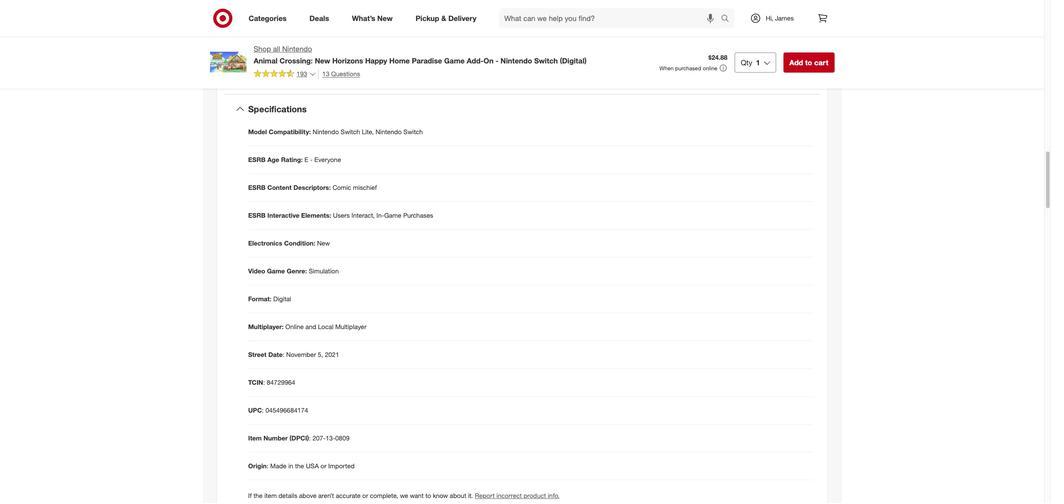Task type: locate. For each thing, give the bounding box(es) containing it.
0 horizontal spatial in-
[[552, 18, 560, 26]]

2 vertical spatial new
[[317, 239, 330, 247]]

0 horizontal spatial features.
[[557, 73, 581, 80]]

game up characters
[[560, 18, 576, 26]]

pickup
[[416, 14, 439, 23]]

or inside take in-game photos of your designs and add them to your portfolio. show them to other characters and you may get more requests to create vacation homes! share the photos with other players using the in-game showroom* in the happy home network app and they can tour your personally-designed resort islands or go tour theirs for some relaxation and inspiration.
[[652, 45, 658, 53]]

want
[[410, 492, 424, 499]]

1 vertical spatial other
[[538, 36, 553, 44]]

add to cart
[[789, 58, 828, 67]]

switch
[[534, 56, 558, 65], [580, 64, 600, 71], [341, 128, 360, 136], [403, 128, 423, 136]]

other down characters
[[538, 36, 553, 44]]

13 questions link
[[318, 69, 360, 79]]

interact,
[[351, 211, 375, 219]]

model
[[248, 128, 267, 136]]

in- up characters
[[552, 18, 560, 26]]

0 horizontal spatial them
[[670, 18, 685, 26]]

and left local
[[305, 323, 316, 331]]

what's new
[[352, 14, 393, 23]]

1 esrb from the top
[[248, 156, 266, 164]]

to right add at the top of the page
[[805, 58, 812, 67]]

nintendo up everyone at the left top
[[313, 128, 339, 136]]

take
[[538, 18, 550, 26]]

nintendo
[[282, 44, 312, 53], [501, 56, 532, 65], [552, 64, 579, 71], [721, 64, 747, 71], [313, 128, 339, 136], [375, 128, 402, 136]]

portfolio.
[[708, 18, 733, 26]]

1 vertical spatial required
[[629, 73, 653, 80]]

local
[[318, 323, 333, 331]]

features. down separately)
[[683, 73, 707, 80]]

in
[[665, 36, 670, 44], [288, 462, 293, 470]]

0 horizontal spatial happy
[[365, 56, 387, 65]]

happy up "theirs"
[[683, 36, 701, 44]]

elements:
[[301, 211, 331, 219]]

game left purchases
[[384, 211, 401, 219]]

happy right horizons
[[365, 56, 387, 65]]

esrb age rating: e - everyone
[[248, 156, 341, 164]]

0 vertical spatial for
[[700, 45, 708, 53]]

1 horizontal spatial in
[[665, 36, 670, 44]]

0 vertical spatial esrb
[[248, 156, 266, 164]]

upc : 045496684174
[[248, 406, 308, 414]]

may
[[594, 27, 606, 35]]

for left some
[[700, 45, 708, 53]]

1 horizontal spatial other
[[777, 18, 792, 26]]

the up the designed
[[594, 36, 603, 44]]

:
[[283, 351, 284, 358], [263, 379, 265, 386], [262, 406, 264, 414], [309, 434, 311, 442], [267, 462, 268, 470]]

or left go
[[652, 45, 658, 53]]

switch right "lite,"
[[403, 128, 423, 136]]

2 vertical spatial esrb
[[248, 211, 266, 219]]

207-
[[313, 434, 326, 442]]

photos
[[578, 18, 597, 26], [767, 27, 787, 35]]

1 horizontal spatial photos
[[767, 27, 787, 35]]

content
[[267, 184, 292, 191]]

1 horizontal spatial features.
[[683, 73, 707, 80]]

or right usa
[[321, 462, 326, 470]]

0 vertical spatial required
[[774, 64, 798, 71]]

switch up internet
[[580, 64, 600, 71]]

1 horizontal spatial online
[[602, 64, 620, 71]]

them up the share
[[753, 18, 768, 26]]

3 esrb from the top
[[248, 211, 266, 219]]

home inside shop all nintendo animal crossing: new horizons happy home paradise game add-on - nintendo switch (digital)
[[389, 56, 410, 65]]

game right video
[[267, 267, 285, 275]]

: left "207-"
[[309, 434, 311, 442]]

nintendo right on
[[501, 56, 532, 65]]

2 horizontal spatial online
[[703, 65, 717, 72]]

1 vertical spatial new
[[315, 56, 330, 65]]

street date : november 5, 2021
[[248, 351, 339, 358]]

your up *any at right top
[[538, 45, 550, 53]]

2 horizontal spatial or
[[652, 45, 658, 53]]

1 horizontal spatial them
[[753, 18, 768, 26]]

0 horizontal spatial in
[[288, 462, 293, 470]]

esrb left the "interactive"
[[248, 211, 266, 219]]

2 vertical spatial or
[[362, 492, 368, 499]]

new right what's
[[377, 14, 393, 23]]

hi, james
[[766, 14, 794, 22]]

esrb left content
[[248, 184, 266, 191]]

purchases
[[403, 211, 433, 219]]

game left add-
[[444, 56, 465, 65]]

1 horizontal spatial online
[[664, 73, 681, 80]]

to up they on the top right of page
[[769, 18, 775, 26]]

esrb left age
[[248, 156, 266, 164]]

0 horizontal spatial tour
[[669, 45, 681, 53]]

the right if
[[253, 492, 263, 499]]

format: digital
[[248, 295, 291, 303]]

new up 13
[[315, 56, 330, 65]]

0 vertical spatial in-
[[552, 18, 560, 26]]

0 vertical spatial home
[[703, 36, 720, 44]]

personally-
[[552, 45, 584, 53]]

0 horizontal spatial online
[[285, 323, 304, 331]]

1 vertical spatial or
[[321, 462, 326, 470]]

rating:
[[281, 156, 303, 164]]

your up "get"
[[606, 18, 619, 26]]

game
[[444, 56, 465, 65], [384, 211, 401, 219], [267, 267, 285, 275]]

them up create at the right of the page
[[670, 18, 685, 26]]

for down the when
[[654, 73, 662, 80]]

0 vertical spatial game
[[560, 18, 576, 26]]

- inside shop all nintendo animal crossing: new horizons happy home paradise game add-on - nintendo switch (digital)
[[496, 56, 499, 65]]

search
[[717, 14, 739, 24]]

required down "membership"
[[629, 73, 653, 80]]

pickup & delivery link
[[408, 8, 488, 28]]

online up street date : november 5, 2021 on the bottom left
[[285, 323, 304, 331]]

0 horizontal spatial game
[[560, 18, 576, 26]]

and right app
[[761, 36, 771, 44]]

photos up they on the top right of page
[[767, 27, 787, 35]]

*any
[[538, 64, 551, 71]]

number
[[263, 434, 288, 442]]

esrb for esrb interactive elements: users interact, in-game purchases
[[248, 211, 266, 219]]

0809
[[335, 434, 349, 442]]

to inside add to cart button
[[805, 58, 812, 67]]

2 horizontal spatial for
[[800, 64, 807, 71]]

online
[[602, 64, 620, 71], [285, 323, 304, 331]]

2 esrb from the top
[[248, 184, 266, 191]]

0 vertical spatial or
[[652, 45, 658, 53]]

the up app
[[756, 27, 765, 35]]

comic
[[333, 184, 351, 191]]

happy
[[683, 36, 701, 44], [365, 56, 387, 65]]

online up access
[[602, 64, 620, 71]]

tcin : 84729964
[[248, 379, 295, 386]]

home inside take in-game photos of your designs and add them to your portfolio. show them to other characters and you may get more requests to create vacation homes! share the photos with other players using the in-game showroom* in the happy home network app and they can tour your personally-designed resort islands or go tour theirs for some relaxation and inspiration.
[[703, 36, 720, 44]]

game up resort
[[612, 36, 628, 44]]

2 vertical spatial for
[[654, 73, 662, 80]]

features. down the "(digital)"
[[557, 73, 581, 80]]

1 horizontal spatial -
[[496, 56, 499, 65]]

1
[[756, 58, 760, 67]]

street
[[248, 351, 267, 358]]

0 horizontal spatial home
[[389, 56, 410, 65]]

in- down "get"
[[605, 36, 612, 44]]

1 horizontal spatial tour
[[799, 36, 811, 44]]

0 horizontal spatial for
[[654, 73, 662, 80]]

: left 045496684174
[[262, 406, 264, 414]]

paradise
[[412, 56, 442, 65]]

(dpci)
[[290, 434, 309, 442]]

imported
[[328, 462, 355, 470]]

tour right can
[[799, 36, 811, 44]]

using
[[577, 36, 592, 44]]

photos up you in the top right of the page
[[578, 18, 597, 26]]

- right e
[[310, 156, 313, 164]]

report
[[475, 492, 495, 499]]

or
[[652, 45, 658, 53], [321, 462, 326, 470], [362, 492, 368, 499]]

online down $24.88 on the top right of page
[[703, 65, 717, 72]]

switch inside *any nintendo switch online membership (sold separately) and nintendo account required for online features. internet access required for online features.
[[580, 64, 600, 71]]

1 horizontal spatial game
[[384, 211, 401, 219]]

0 vertical spatial tour
[[799, 36, 811, 44]]

esrb for esrb age rating: e - everyone
[[248, 156, 266, 164]]

membership
[[622, 64, 658, 71]]

1 vertical spatial -
[[310, 156, 313, 164]]

animal
[[254, 56, 278, 65]]

1 vertical spatial happy
[[365, 56, 387, 65]]

1 vertical spatial esrb
[[248, 184, 266, 191]]

deals
[[309, 14, 329, 23]]

what's new link
[[344, 8, 404, 28]]

nintendo down the personally-
[[552, 64, 579, 71]]

2 horizontal spatial your
[[694, 18, 706, 26]]

1 horizontal spatial home
[[703, 36, 720, 44]]

aren't
[[318, 492, 334, 499]]

compatibility:
[[269, 128, 311, 136]]

tour right go
[[669, 45, 681, 53]]

relaxation
[[727, 45, 755, 53]]

for left cart
[[800, 64, 807, 71]]

in up go
[[665, 36, 670, 44]]

: left made
[[267, 462, 268, 470]]

online down *any at right top
[[538, 73, 555, 80]]

image of animal crossing: new horizons happy home paradise game add-on - nintendo switch (digital) image
[[210, 44, 246, 80]]

in right made
[[288, 462, 293, 470]]

nintendo down $24.88 on the top right of page
[[721, 64, 747, 71]]

age
[[267, 156, 279, 164]]

features.
[[557, 73, 581, 80], [683, 73, 707, 80]]

delivery
[[448, 14, 476, 23]]

and down $24.88 on the top right of page
[[708, 64, 719, 71]]

0 horizontal spatial online
[[538, 73, 555, 80]]

-
[[496, 56, 499, 65], [310, 156, 313, 164]]

and
[[645, 18, 656, 26], [570, 27, 580, 35], [761, 36, 771, 44], [757, 45, 767, 53], [708, 64, 719, 71], [305, 323, 316, 331]]

1 horizontal spatial in-
[[605, 36, 612, 44]]

0 vertical spatial in
[[665, 36, 670, 44]]

add
[[657, 18, 668, 26]]

0 vertical spatial happy
[[683, 36, 701, 44]]

0 vertical spatial photos
[[578, 18, 597, 26]]

0 horizontal spatial game
[[267, 267, 285, 275]]

or right accurate
[[362, 492, 368, 499]]

0 horizontal spatial photos
[[578, 18, 597, 26]]

1 vertical spatial home
[[389, 56, 410, 65]]

required down the inspiration.
[[774, 64, 798, 71]]

item
[[264, 492, 277, 499]]

switch left "lite,"
[[341, 128, 360, 136]]

- right on
[[496, 56, 499, 65]]

0 vertical spatial game
[[444, 56, 465, 65]]

simulation
[[309, 267, 339, 275]]

1 horizontal spatial for
[[700, 45, 708, 53]]

0 horizontal spatial your
[[538, 45, 550, 53]]

: left 84729964
[[263, 379, 265, 386]]

required
[[774, 64, 798, 71], [629, 73, 653, 80]]

multiplayer:
[[248, 323, 284, 331]]

0 vertical spatial new
[[377, 14, 393, 23]]

home left "paradise"
[[389, 56, 410, 65]]

show
[[735, 18, 751, 26]]

1 them from the left
[[670, 18, 685, 26]]

esrb interactive elements: users interact, in-game purchases
[[248, 211, 433, 219]]

switch down the personally-
[[534, 56, 558, 65]]

can
[[787, 36, 798, 44]]

193
[[297, 70, 307, 78]]

purchased
[[675, 65, 701, 72]]

2 horizontal spatial game
[[444, 56, 465, 65]]

new inside shop all nintendo animal crossing: new horizons happy home paradise game add-on - nintendo switch (digital)
[[315, 56, 330, 65]]

genre:
[[287, 267, 307, 275]]

new right condition: in the top of the page
[[317, 239, 330, 247]]

(digital)
[[560, 56, 587, 65]]

0 vertical spatial -
[[496, 56, 499, 65]]

online down the when
[[664, 73, 681, 80]]

1 vertical spatial game
[[384, 211, 401, 219]]

for inside take in-game photos of your designs and add them to your portfolio. show them to other characters and you may get more requests to create vacation homes! share the photos with other players using the in-game showroom* in the happy home network app and they can tour your personally-designed resort islands or go tour theirs for some relaxation and inspiration.
[[700, 45, 708, 53]]

specifications
[[248, 104, 307, 114]]

1 horizontal spatial happy
[[683, 36, 701, 44]]

new
[[377, 14, 393, 23], [315, 56, 330, 65], [317, 239, 330, 247]]

to
[[686, 18, 692, 26], [769, 18, 775, 26], [662, 27, 668, 35], [805, 58, 812, 67], [425, 492, 431, 499]]

1 vertical spatial tour
[[669, 45, 681, 53]]

0 vertical spatial online
[[602, 64, 620, 71]]

the down create at the right of the page
[[672, 36, 681, 44]]

0 horizontal spatial or
[[321, 462, 326, 470]]

multiplayer
[[335, 323, 366, 331]]

1 vertical spatial online
[[285, 323, 304, 331]]

qty 1
[[741, 58, 760, 67]]

1 horizontal spatial required
[[774, 64, 798, 71]]

other up with
[[777, 18, 792, 26]]

online
[[703, 65, 717, 72], [538, 73, 555, 80], [664, 73, 681, 80]]

home up some
[[703, 36, 720, 44]]

report incorrect product info. button
[[475, 491, 560, 500]]

your up "vacation"
[[694, 18, 706, 26]]

1 horizontal spatial game
[[612, 36, 628, 44]]



Task type: describe. For each thing, give the bounding box(es) containing it.
2 them from the left
[[753, 18, 768, 26]]

product
[[524, 492, 546, 499]]

if the item details above aren't accurate or complete, we want to know about it. report incorrect product info.
[[248, 492, 560, 499]]

esrb for esrb content descriptors: comic mischief
[[248, 184, 266, 191]]

info.
[[548, 492, 560, 499]]

to down add
[[662, 27, 668, 35]]

format:
[[248, 295, 272, 303]]

0 vertical spatial other
[[777, 18, 792, 26]]

all
[[273, 44, 280, 53]]

shop all nintendo animal crossing: new horizons happy home paradise game add-on - nintendo switch (digital)
[[254, 44, 587, 65]]

categories
[[249, 14, 287, 23]]

game inside shop all nintendo animal crossing: new horizons happy home paradise game add-on - nintendo switch (digital)
[[444, 56, 465, 65]]

to right want
[[425, 492, 431, 499]]

descriptors:
[[293, 184, 331, 191]]

(sold
[[659, 64, 673, 71]]

13-
[[326, 434, 335, 442]]

accurate
[[336, 492, 361, 499]]

to up create at the right of the page
[[686, 18, 692, 26]]

access
[[607, 73, 627, 80]]

you
[[582, 27, 592, 35]]

mischief
[[353, 184, 377, 191]]

2021
[[325, 351, 339, 358]]

1 vertical spatial in
[[288, 462, 293, 470]]

045496684174
[[265, 406, 308, 414]]

in-
[[376, 211, 384, 219]]

and up requests
[[645, 18, 656, 26]]

take in-game photos of your designs and add them to your portfolio. show them to other characters and you may get more requests to create vacation homes! share the photos with other players using the in-game showroom* in the happy home network app and they can tour your personally-designed resort islands or go tour theirs for some relaxation and inspiration.
[[538, 18, 811, 53]]

above
[[299, 492, 316, 499]]

complete,
[[370, 492, 398, 499]]

video game genre: simulation
[[248, 267, 339, 275]]

add to cart button
[[783, 52, 834, 73]]

13 questions
[[322, 70, 360, 78]]

84729964
[[267, 379, 295, 386]]

theirs
[[682, 45, 698, 53]]

and inside *any nintendo switch online membership (sold separately) and nintendo account required for online features. internet access required for online features.
[[708, 64, 719, 71]]

nintendo up crossing: on the left of page
[[282, 44, 312, 53]]

: for 84729964
[[263, 379, 265, 386]]

qty
[[741, 58, 752, 67]]

1 vertical spatial for
[[800, 64, 807, 71]]

on
[[484, 56, 494, 65]]

1 vertical spatial in-
[[605, 36, 612, 44]]

: left november
[[283, 351, 284, 358]]

some
[[709, 45, 725, 53]]

0 horizontal spatial -
[[310, 156, 313, 164]]

everyone
[[314, 156, 341, 164]]

questions
[[331, 70, 360, 78]]

1 vertical spatial game
[[612, 36, 628, 44]]

details
[[279, 492, 297, 499]]

categories link
[[241, 8, 298, 28]]

0 horizontal spatial required
[[629, 73, 653, 80]]

when purchased online
[[659, 65, 717, 72]]

with
[[789, 27, 801, 35]]

account
[[748, 64, 772, 71]]

in inside take in-game photos of your designs and add them to your portfolio. show them to other characters and you may get more requests to create vacation homes! share the photos with other players using the in-game showroom* in the happy home network app and they can tour your personally-designed resort islands or go tour theirs for some relaxation and inspiration.
[[665, 36, 670, 44]]

the left usa
[[295, 462, 304, 470]]

5,
[[318, 351, 323, 358]]

0 horizontal spatial other
[[538, 36, 553, 44]]

2 features. from the left
[[683, 73, 707, 80]]

when
[[659, 65, 674, 72]]

item
[[248, 434, 262, 442]]

get
[[608, 27, 617, 35]]

usa
[[306, 462, 319, 470]]

islands
[[631, 45, 651, 53]]

players
[[554, 36, 575, 44]]

switch inside shop all nintendo animal crossing: new horizons happy home paradise game add-on - nintendo switch (digital)
[[534, 56, 558, 65]]

date
[[268, 351, 283, 358]]

inspiration.
[[769, 45, 800, 53]]

multiplayer: online and local multiplayer
[[248, 323, 366, 331]]

e
[[304, 156, 308, 164]]

electronics
[[248, 239, 282, 247]]

share
[[738, 27, 755, 35]]

electronics condition: new
[[248, 239, 330, 247]]

and left you in the top right of the page
[[570, 27, 580, 35]]

upc
[[248, 406, 262, 414]]

1 horizontal spatial your
[[606, 18, 619, 26]]

1 vertical spatial photos
[[767, 27, 787, 35]]

separately)
[[675, 64, 706, 71]]

designs
[[621, 18, 643, 26]]

app
[[748, 36, 759, 44]]

digital
[[273, 295, 291, 303]]

happy inside take in-game photos of your designs and add them to your portfolio. show them to other characters and you may get more requests to create vacation homes! share the photos with other players using the in-game showroom* in the happy home network app and they can tour your personally-designed resort islands or go tour theirs for some relaxation and inspiration.
[[683, 36, 701, 44]]

designed
[[584, 45, 610, 53]]

: for made in the usa or imported
[[267, 462, 268, 470]]

new inside "link"
[[377, 14, 393, 23]]

origin
[[248, 462, 267, 470]]

james
[[775, 14, 794, 22]]

: for 045496684174
[[262, 406, 264, 414]]

they
[[773, 36, 785, 44]]

1 features. from the left
[[557, 73, 581, 80]]

requests
[[635, 27, 660, 35]]

interactive
[[267, 211, 299, 219]]

origin : made in the usa or imported
[[248, 462, 355, 470]]

homes!
[[715, 27, 736, 35]]

search button
[[717, 8, 739, 30]]

1 horizontal spatial or
[[362, 492, 368, 499]]

we
[[400, 492, 408, 499]]

if
[[248, 492, 252, 499]]

nintendo right "lite,"
[[375, 128, 402, 136]]

item number (dpci) : 207-13-0809
[[248, 434, 349, 442]]

What can we help you find? suggestions appear below search field
[[499, 8, 723, 28]]

happy inside shop all nintendo animal crossing: new horizons happy home paradise game add-on - nintendo switch (digital)
[[365, 56, 387, 65]]

users
[[333, 211, 350, 219]]

resort
[[612, 45, 629, 53]]

shop
[[254, 44, 271, 53]]

&
[[441, 14, 446, 23]]

online inside *any nintendo switch online membership (sold separately) and nintendo account required for online features. internet access required for online features.
[[602, 64, 620, 71]]

and down app
[[757, 45, 767, 53]]

lite,
[[362, 128, 374, 136]]

horizons
[[332, 56, 363, 65]]

go
[[660, 45, 667, 53]]

2 vertical spatial game
[[267, 267, 285, 275]]



Task type: vqa. For each thing, say whether or not it's contained in the screenshot.
1st "all colors" element from the right
no



